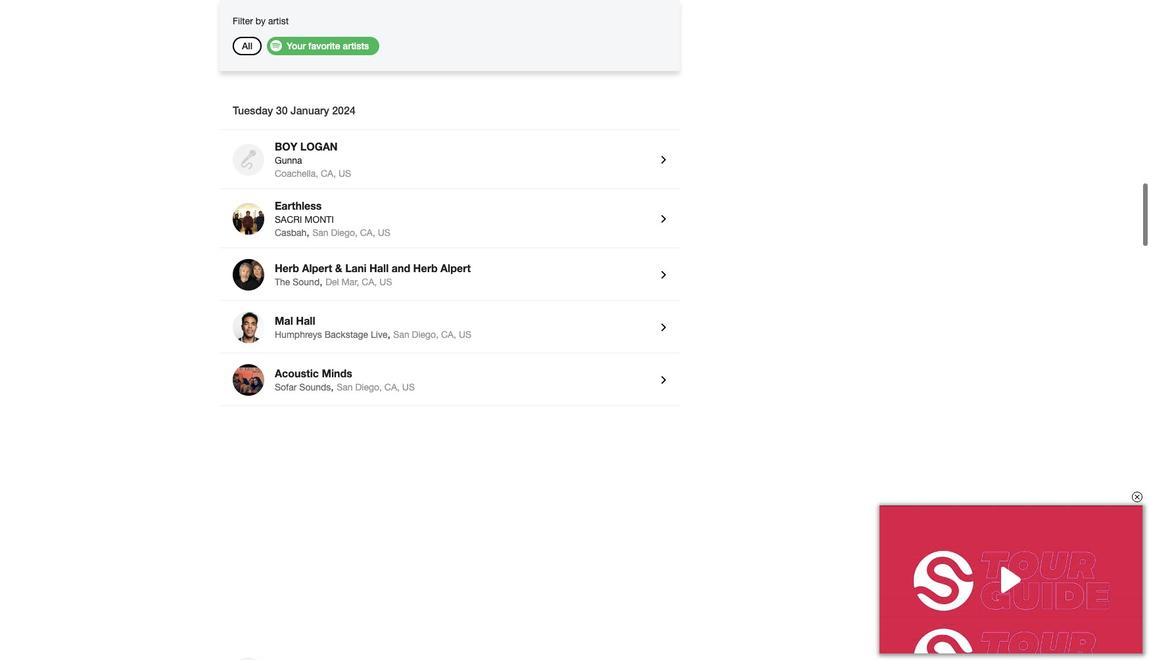 Task type: describe. For each thing, give the bounding box(es) containing it.
, inside the acoustic minds sofar sounds , san diego, ca, us
[[331, 378, 334, 390]]

boy logan live image
[[233, 141, 264, 173]]

mal hall humphreys backstage live , san diego, ca, us
[[275, 312, 472, 337]]

ca, inside mal hall humphreys backstage live , san diego, ca, us
[[441, 327, 457, 337]]

sound
[[293, 274, 320, 285]]

favorite
[[309, 40, 340, 51]]

san for sacri
[[313, 225, 329, 236]]

us inside earthless sacri monti casbah , san diego, ca, us
[[378, 225, 391, 236]]

hall inside herb alpert & lani hall and herb alpert the sound , del mar, ca, us
[[370, 259, 389, 272]]

boy
[[275, 137, 298, 150]]

coachella,
[[275, 166, 318, 176]]

casbah
[[275, 225, 307, 236]]

us inside mal hall humphreys backstage live , san diego, ca, us
[[459, 327, 472, 337]]

hall inside mal hall humphreys backstage live , san diego, ca, us
[[296, 312, 315, 324]]

artist
[[268, 16, 289, 26]]

acoustic minds link
[[275, 364, 651, 379]]

san for minds
[[337, 380, 353, 390]]

san inside mal hall humphreys backstage live , san diego, ca, us
[[394, 327, 410, 337]]

logan
[[301, 137, 338, 150]]

live
[[371, 327, 388, 337]]

2 alpert from the left
[[441, 259, 471, 272]]

herb alpert & lani hall live image
[[233, 257, 264, 288]]

ca, inside the acoustic minds sofar sounds , san diego, ca, us
[[385, 380, 400, 390]]

mal hall live image
[[233, 309, 264, 341]]

mal
[[275, 312, 293, 324]]

ca, inside "boy logan gunna coachella, ca, us"
[[321, 166, 336, 176]]

artists
[[343, 40, 369, 51]]

herb alpert & lani hall and herb alpert the sound , del mar, ca, us
[[275, 259, 471, 285]]

filter by artist
[[233, 16, 289, 26]]

diego, for minds
[[356, 380, 382, 390]]

sacri
[[275, 212, 302, 222]]

lani
[[346, 259, 367, 272]]

1 herb from the left
[[275, 259, 299, 272]]

tuesday
[[233, 101, 273, 114]]

30
[[276, 101, 288, 114]]



Task type: locate. For each thing, give the bounding box(es) containing it.
alpert up the sound
[[302, 259, 332, 272]]

us up earthless sacri monti casbah , san diego, ca, us
[[339, 166, 351, 176]]

, left del
[[320, 273, 323, 285]]

boy logan gunna coachella, ca, us
[[275, 137, 351, 176]]

alpert
[[302, 259, 332, 272], [441, 259, 471, 272]]

all
[[242, 40, 253, 51]]

us
[[339, 166, 351, 176], [378, 225, 391, 236], [380, 274, 392, 285], [459, 327, 472, 337], [402, 380, 415, 390]]

ca, inside earthless sacri monti casbah , san diego, ca, us
[[360, 225, 376, 236]]

1 vertical spatial diego,
[[412, 327, 439, 337]]

1 horizontal spatial herb
[[414, 259, 438, 272]]

, inside herb alpert & lani hall and herb alpert the sound , del mar, ca, us
[[320, 273, 323, 285]]

backstage
[[325, 327, 368, 337]]

2 herb from the left
[[414, 259, 438, 272]]

diego, inside mal hall humphreys backstage live , san diego, ca, us
[[412, 327, 439, 337]]

diego, down mal hall link at the top of page
[[412, 327, 439, 337]]

sofar
[[275, 380, 297, 390]]

1 vertical spatial san
[[394, 327, 410, 337]]

1 vertical spatial hall
[[296, 312, 315, 324]]

humphreys backstage live link
[[275, 327, 388, 337]]

2 vertical spatial diego,
[[356, 380, 382, 390]]

2024
[[332, 101, 356, 114]]

ca, up lani on the left
[[360, 225, 376, 236]]

0 horizontal spatial hall
[[296, 312, 315, 324]]

del
[[326, 274, 339, 285]]

us down acoustic minds link
[[402, 380, 415, 390]]

1 horizontal spatial hall
[[370, 259, 389, 272]]

the
[[275, 274, 290, 285]]

mar,
[[342, 274, 359, 285]]

ca,
[[321, 166, 336, 176], [360, 225, 376, 236], [362, 274, 377, 285], [441, 327, 457, 337], [385, 380, 400, 390]]

san
[[313, 225, 329, 236], [394, 327, 410, 337], [337, 380, 353, 390]]

and
[[392, 259, 411, 272]]

filter
[[233, 16, 253, 26]]

0 horizontal spatial herb
[[275, 259, 299, 272]]

earthless sacri monti casbah , san diego, ca, us
[[275, 197, 391, 236]]

casbah link
[[275, 225, 307, 236]]

diego, down monti
[[331, 225, 358, 236]]

us inside the acoustic minds sofar sounds , san diego, ca, us
[[402, 380, 415, 390]]

all link
[[242, 40, 253, 51]]

monti
[[305, 212, 334, 222]]

acoustic
[[275, 364, 319, 377]]

, inside earthless sacri monti casbah , san diego, ca, us
[[307, 224, 310, 236]]

, right "backstage"
[[388, 326, 391, 337]]

gunna
[[275, 153, 302, 163]]

san right live
[[394, 327, 410, 337]]

1 alpert from the left
[[302, 259, 332, 272]]

herb right and
[[414, 259, 438, 272]]

by
[[256, 16, 266, 26]]

earthless
[[275, 197, 322, 209]]

us inside herb alpert & lani hall and herb alpert the sound , del mar, ca, us
[[380, 274, 392, 285]]

diego,
[[331, 225, 358, 236], [412, 327, 439, 337], [356, 380, 382, 390]]

san inside the acoustic minds sofar sounds , san diego, ca, us
[[337, 380, 353, 390]]

&
[[335, 259, 343, 272]]

us down mal hall link at the top of page
[[459, 327, 472, 337]]

, down minds
[[331, 378, 334, 390]]

san down monti
[[313, 225, 329, 236]]

diego, right sounds
[[356, 380, 382, 390]]

ca, right mar,
[[362, 274, 377, 285]]

acoustic minds live image
[[233, 362, 264, 393]]

tuesday 30 january 2024
[[233, 101, 356, 114]]

diego, inside the acoustic minds sofar sounds , san diego, ca, us
[[356, 380, 382, 390]]

0 vertical spatial diego,
[[331, 225, 358, 236]]

us down and
[[380, 274, 392, 285]]

earthless live image
[[233, 201, 264, 232]]

2 horizontal spatial san
[[394, 327, 410, 337]]

your
[[287, 40, 306, 51]]

your favorite artists button
[[267, 37, 380, 55]]

san inside earthless sacri monti casbah , san diego, ca, us
[[313, 225, 329, 236]]

hall left and
[[370, 259, 389, 272]]

0 vertical spatial hall
[[370, 259, 389, 272]]

herb alpert & lani hall and herb alpert link
[[275, 259, 651, 274]]

us up herb alpert & lani hall and herb alpert the sound , del mar, ca, us
[[378, 225, 391, 236]]

0 vertical spatial san
[[313, 225, 329, 236]]

herb
[[275, 259, 299, 272], [414, 259, 438, 272]]

january
[[291, 101, 329, 114]]

humphreys
[[275, 327, 322, 337]]

ca, inside herb alpert & lani hall and herb alpert the sound , del mar, ca, us
[[362, 274, 377, 285]]

0 horizontal spatial alpert
[[302, 259, 332, 272]]

hall
[[370, 259, 389, 272], [296, 312, 315, 324]]

ca, down mal hall link at the top of page
[[441, 327, 457, 337]]

1 horizontal spatial san
[[337, 380, 353, 390]]

hall up humphreys
[[296, 312, 315, 324]]

, down monti
[[307, 224, 310, 236]]

sofar sounds link
[[275, 380, 331, 390]]

mal hall link
[[275, 312, 651, 326]]

diego, for sacri
[[331, 225, 358, 236]]

1 horizontal spatial alpert
[[441, 259, 471, 272]]

diego, inside earthless sacri monti casbah , san diego, ca, us
[[331, 225, 358, 236]]

ca, down live
[[385, 380, 400, 390]]

us inside "boy logan gunna coachella, ca, us"
[[339, 166, 351, 176]]

your favorite artists
[[287, 40, 369, 51]]

2 vertical spatial san
[[337, 380, 353, 390]]

minds
[[322, 364, 353, 377]]

herb up the
[[275, 259, 299, 272]]

sounds
[[300, 380, 331, 390]]

, inside mal hall humphreys backstage live , san diego, ca, us
[[388, 326, 391, 337]]

san down minds
[[337, 380, 353, 390]]

,
[[307, 224, 310, 236], [320, 273, 323, 285], [388, 326, 391, 337], [331, 378, 334, 390]]

the sound link
[[275, 274, 320, 285]]

alpert up mal hall link at the top of page
[[441, 259, 471, 272]]

ca, down logan
[[321, 166, 336, 176]]

0 horizontal spatial san
[[313, 225, 329, 236]]

acoustic minds sofar sounds , san diego, ca, us
[[275, 364, 415, 390]]



Task type: vqa. For each thing, say whether or not it's contained in the screenshot.
BAY
no



